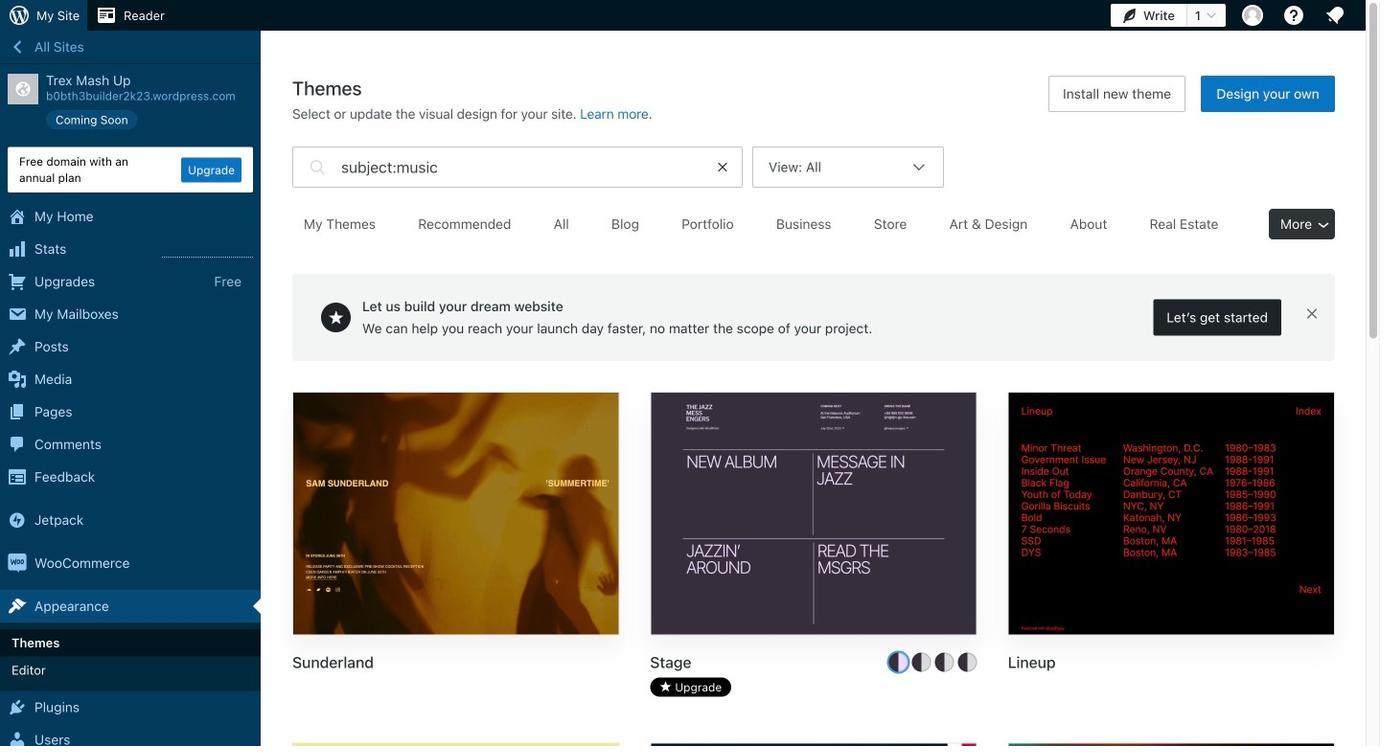 Task type: locate. For each thing, give the bounding box(es) containing it.
lineup is a fanzine inspired theme lists entries with a bold typography and colour. image
[[1009, 393, 1335, 637]]

None search field
[[292, 142, 743, 193]]

1 img image from the top
[[8, 511, 27, 530]]

use the epentatonic block theme to quickly build an attractive woocommerce website for your music business. image
[[1009, 745, 1335, 747]]

0 vertical spatial img image
[[8, 511, 27, 530]]

help image
[[1283, 4, 1306, 27]]

highest hourly views 0 image
[[162, 246, 253, 258]]

manage your notifications image
[[1324, 4, 1347, 27]]

disco is a funky, vibrant, opinionated theme with a monospaced font. both its styles and spacing form an edgy aesthetic perfect for those looking to build a quirky website. image
[[293, 745, 619, 747]]

my profile image
[[1243, 5, 1264, 26]]

2 img image from the top
[[8, 554, 27, 573]]

img image
[[8, 511, 27, 530], [8, 554, 27, 573]]

1 vertical spatial img image
[[8, 554, 27, 573]]

sell merchandise and art and impress your fans when you customize your site with the bass for woocommerce theme. image
[[651, 745, 977, 747]]

Search search field
[[341, 148, 704, 187]]

sunderland is a simple theme that supports full-site editing. it comes with a set of minimal templates and design settings that can be manipulated through global styles. use it to build something beautiful. image
[[293, 393, 619, 637]]



Task type: describe. For each thing, give the bounding box(es) containing it.
stage is the perfect theme for our users engaged in artistic activities. its concise and straightforward introduction enables users to select topics for their blog posts or content pages promptly. image
[[651, 393, 977, 637]]

open search image
[[305, 142, 330, 193]]

dismiss image
[[1305, 306, 1320, 322]]

clear search image
[[716, 160, 730, 174]]



Task type: vqa. For each thing, say whether or not it's contained in the screenshot.
"main content"
no



